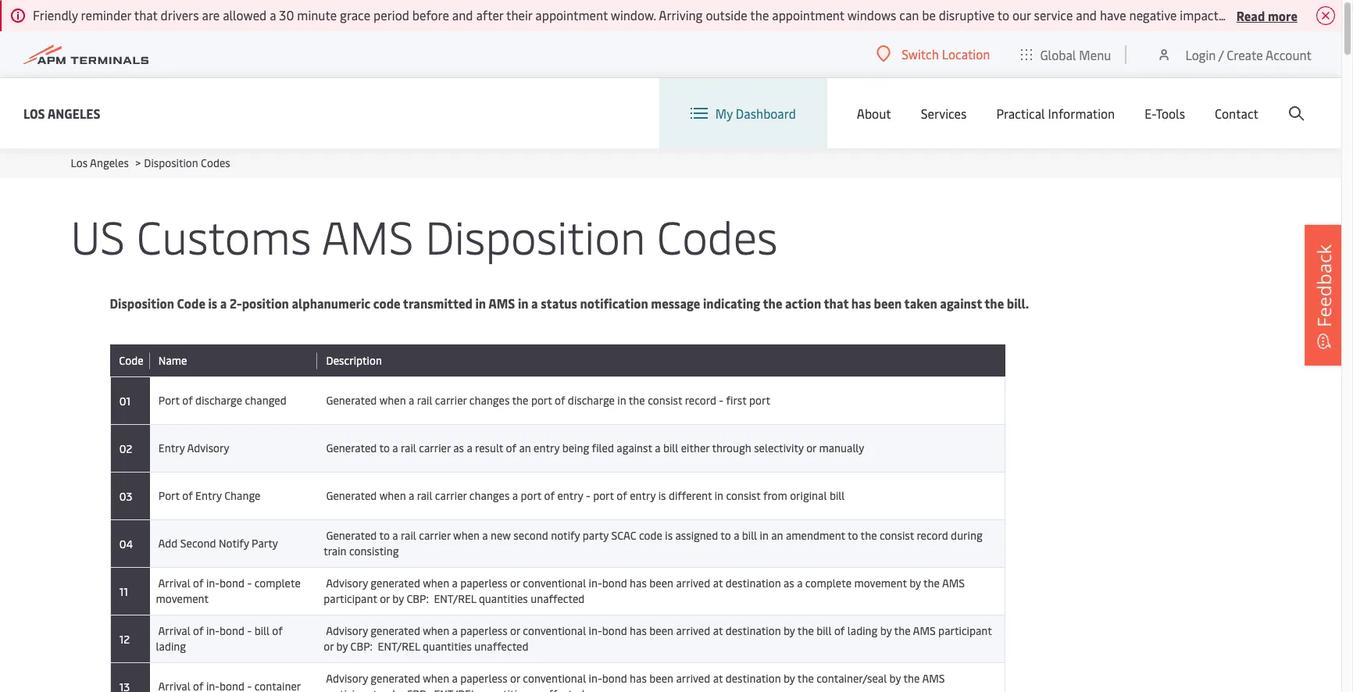 Task type: vqa. For each thing, say whether or not it's contained in the screenshot.
the rightmost APIs
no



Task type: describe. For each thing, give the bounding box(es) containing it.
paperless for unaffected
[[460, 576, 508, 591]]

menu
[[1079, 46, 1111, 63]]

e-tools button
[[1145, 78, 1185, 148]]

ams inside advisory generated when a paperless or conventional in‑bond has been arrived at destination by the container/seal by the ams participant or by cbp:  ent/rel quantities unaffected
[[922, 671, 945, 686]]

have
[[1100, 6, 1126, 23]]

practical information
[[996, 105, 1115, 122]]

unaffected inside advisory generated when a paperless or conventional in‑bond has been arrived at destination by the container/seal by the ams participant or by cbp:  ent/rel quantities unaffected
[[531, 687, 585, 692]]

1 and from the left
[[452, 6, 473, 23]]

rail for generated to a rail carrier when a new second notify party scac code is assigned to a bill in an amendment to the consist record during train consisting
[[401, 528, 416, 543]]

result
[[475, 441, 503, 455]]

location
[[942, 45, 990, 62]]

ent/rel inside advisory generated when a paperless or conventional in‑bond has been arrived at destination as a complete movement by the ams participant or by cbp:  ent/rel quantities unaffected
[[434, 591, 476, 606]]

quantities inside advisory generated when a paperless or conventional in‑bond has been arrived at destination by the container/seal by the ams participant or by cbp:  ent/rel quantities unaffected
[[479, 687, 528, 692]]

indicating
[[703, 295, 760, 312]]

los angeles > disposition codes
[[71, 155, 230, 170]]

advisory generated when a paperless or conventional in‑bond has been arrived at destination as a complete movement by the ams participant or by cbp:  ent/rel quantities unaffected
[[324, 576, 965, 606]]

entry left being
[[534, 441, 560, 455]]

conventional for quantities
[[523, 623, 586, 638]]

1 drivers from the left
[[161, 6, 199, 23]]

>
[[135, 155, 141, 170]]

first
[[726, 393, 747, 408]]

advisory generated when a paperless or conventional in‑bond has been arrived at destination by the bill of lading by the ams participant or by cbp:  ent/rel quantities unaffected
[[324, 623, 992, 654]]

participant inside advisory generated when a paperless or conventional in‑bond has been arrived at destination as a complete movement by the ams participant or by cbp:  ent/rel quantities unaffected
[[324, 591, 377, 606]]

e-
[[1145, 105, 1156, 122]]

participant inside advisory generated when a paperless or conventional in‑bond has been arrived at destination by the container/seal by the ams participant or by cbp:  ent/rel quantities unaffected
[[324, 687, 377, 692]]

0 horizontal spatial consist
[[648, 393, 682, 408]]

2‑position
[[230, 295, 289, 312]]

add
[[158, 536, 178, 551]]

03
[[117, 489, 132, 503]]

login / create account
[[1185, 46, 1312, 63]]

los angeles
[[23, 104, 100, 121]]

change
[[224, 488, 260, 503]]

destination for complete
[[725, 576, 781, 591]]

as inside advisory generated when a paperless or conventional in‑bond has been arrived at destination as a complete movement by the ams participant or by cbp:  ent/rel quantities unaffected
[[783, 576, 794, 591]]

arrive
[[1313, 6, 1345, 23]]

original
[[790, 488, 827, 503]]

‑ inside arrival of in‑bond ‑ bill of lading
[[247, 623, 252, 638]]

bill inside advisory generated when a paperless or conventional in‑bond has been arrived at destination by the bill of lading by the ams participant or by cbp:  ent/rel quantities unaffected
[[816, 623, 832, 638]]

when inside generated to a rail carrier when a new second notify party scac code is assigned to a bill in an amendment to the consist record during train consisting
[[453, 528, 480, 543]]

arrival of in‑bond ‑ bill of lading
[[156, 623, 283, 654]]

02
[[117, 441, 132, 456]]

changes for the
[[469, 393, 510, 408]]

been left taken
[[874, 295, 902, 312]]

los for los angeles
[[23, 104, 45, 121]]

lading inside advisory generated when a paperless or conventional in‑bond has been arrived at destination by the bill of lading by the ams participant or by cbp:  ent/rel quantities unaffected
[[847, 623, 878, 638]]

train
[[324, 544, 346, 559]]

has for complete
[[630, 576, 647, 591]]

angeles for los angeles
[[47, 104, 100, 121]]

carrier for entry
[[435, 488, 467, 503]]

port up the party
[[593, 488, 614, 503]]

e-tools
[[1145, 105, 1185, 122]]

codes for us customs ams disposition codes
[[657, 205, 778, 266]]

status
[[541, 295, 577, 312]]

services button
[[921, 78, 967, 148]]

message
[[651, 295, 700, 312]]

movement inside advisory generated when a paperless or conventional in‑bond has been arrived at destination as a complete movement by the ams participant or by cbp:  ent/rel quantities unaffected
[[854, 576, 907, 591]]

in‑bond for advisory generated when a paperless or conventional in‑bond has been arrived at destination as a complete movement by the ams participant or by cbp:  ent/rel quantities unaffected
[[589, 576, 627, 591]]

generated to a rail carrier when a new second notify party scac code is assigned to a bill in an amendment to the consist record during train consisting
[[324, 528, 983, 559]]

read more
[[1236, 7, 1298, 24]]

in‑bond inside arrival of in‑bond ‑ complete movement
[[206, 576, 245, 591]]

disposition for ams
[[425, 205, 645, 266]]

in‑bond inside arrival of in‑bond ‑ bill of lading
[[206, 623, 245, 638]]

close alert image
[[1316, 6, 1335, 25]]

alphanumeric
[[292, 295, 370, 312]]

after
[[476, 6, 503, 23]]

0 vertical spatial is
[[208, 295, 217, 312]]

before
[[412, 6, 449, 23]]

generated for generated when a rail carrier changes a port of entry ‑ port of entry is different in consist from original bill
[[326, 488, 377, 503]]

04
[[117, 536, 133, 551]]

generated to a rail carrier as a result of an entry being filed against a bill either through selectivity or manually
[[324, 441, 864, 455]]

generated when a rail carrier changes the port of discharge in the consist record ‑ first port
[[324, 393, 770, 408]]

generated for generated when a rail carrier changes the port of discharge in the consist record ‑ first port
[[326, 393, 377, 408]]

login
[[1185, 46, 1216, 63]]

0 vertical spatial los angeles link
[[23, 104, 100, 123]]

name
[[156, 353, 187, 368]]

changes for a
[[469, 488, 510, 503]]

port for port of entry change
[[158, 488, 180, 503]]

who
[[1286, 6, 1309, 23]]

bill.
[[1007, 295, 1029, 312]]

of inside advisory generated when a paperless or conventional in‑bond has been arrived at destination by the bill of lading by the ams participant or by cbp:  ent/rel quantities unaffected
[[834, 623, 845, 638]]

1 discharge from the left
[[195, 393, 242, 408]]

consisting
[[349, 544, 399, 559]]

outside
[[706, 6, 747, 23]]

impacts
[[1180, 6, 1224, 23]]

practical information button
[[996, 78, 1115, 148]]

/
[[1218, 46, 1224, 63]]

0 vertical spatial code
[[373, 295, 400, 312]]

0 vertical spatial record
[[685, 393, 716, 408]]

paperless for quantities
[[460, 623, 508, 638]]

filed
[[592, 441, 614, 455]]

entry up scac
[[630, 488, 656, 503]]

consist inside generated to a rail carrier when a new second notify party scac code is assigned to a bill in an amendment to the consist record during train consisting
[[880, 528, 914, 543]]

movement inside arrival of in‑bond ‑ complete movement
[[156, 591, 209, 606]]

on
[[1227, 6, 1241, 23]]

read more button
[[1236, 5, 1298, 25]]

of inside arrival of in‑bond ‑ complete movement
[[193, 576, 204, 591]]

disposition code is a 2‑position alphanumeric code transmitted in ams in a status notification message indicating the action that has been taken against the bill.
[[110, 295, 1029, 312]]

in right different
[[715, 488, 723, 503]]

second
[[514, 528, 548, 543]]

changed
[[245, 393, 287, 408]]

notification
[[580, 295, 648, 312]]

notify
[[219, 536, 249, 551]]

notify
[[551, 528, 580, 543]]

arrived for complete
[[676, 576, 710, 591]]

complete inside advisory generated when a paperless or conventional in‑bond has been arrived at destination as a complete movement by the ams participant or by cbp:  ent/rel quantities unaffected
[[805, 576, 852, 591]]

record inside generated to a rail carrier when a new second notify party scac code is assigned to a bill in an amendment to the consist record during train consisting
[[917, 528, 948, 543]]

services
[[921, 105, 967, 122]]

generated for ent/rel
[[371, 671, 420, 686]]

0 horizontal spatial that
[[134, 6, 158, 23]]

in‑bond for advisory generated when a paperless or conventional in‑bond has been arrived at destination by the container/seal by the ams participant or by cbp:  ent/rel quantities unaffected
[[589, 671, 627, 686]]

manually
[[819, 441, 864, 455]]

global menu button
[[1006, 31, 1127, 78]]

advisory for advisory generated when a paperless or conventional in‑bond has been arrived at destination as a complete movement by the ams participant or by cbp:  ent/rel quantities unaffected
[[326, 576, 368, 591]]

o
[[1348, 6, 1353, 23]]

windows
[[847, 6, 896, 23]]

port of discharge changed
[[156, 393, 287, 408]]

codes for los angeles > disposition codes
[[201, 155, 230, 170]]

2 and from the left
[[1076, 6, 1097, 23]]

2 discharge from the left
[[568, 393, 615, 408]]

period
[[373, 6, 409, 23]]

bill right original
[[830, 488, 845, 503]]

at for bill
[[713, 623, 723, 638]]

1 vertical spatial consist
[[726, 488, 760, 503]]

rail for generated when a rail carrier changes a port of entry ‑ port of entry is different in consist from original bill
[[417, 488, 432, 503]]

reminder
[[81, 6, 131, 23]]

service
[[1034, 6, 1073, 23]]

been for container/seal
[[649, 671, 673, 686]]

assigned
[[675, 528, 718, 543]]

in inside generated to a rail carrier when a new second notify party scac code is assigned to a bill in an amendment to the consist record during train consisting
[[760, 528, 769, 543]]

the inside advisory generated when a paperless or conventional in‑bond has been arrived at destination as a complete movement by the ams participant or by cbp:  ent/rel quantities unaffected
[[923, 576, 940, 591]]

customs
[[137, 205, 311, 266]]

different
[[669, 488, 712, 503]]

conventional inside advisory generated when a paperless or conventional in‑bond has been arrived at destination by the container/seal by the ams participant or by cbp:  ent/rel quantities unaffected
[[523, 671, 586, 686]]

entry advisory
[[156, 441, 229, 455]]

party
[[583, 528, 609, 543]]

dashboard
[[736, 105, 796, 122]]

negative
[[1129, 6, 1177, 23]]

global
[[1040, 46, 1076, 63]]

feedback
[[1311, 244, 1337, 327]]

complete inside arrival of in‑bond ‑ complete movement
[[254, 576, 301, 591]]

transmitted
[[403, 295, 473, 312]]

generated for by
[[371, 576, 420, 591]]

port up generated to a rail carrier as a result of an entry being filed against a bill either through selectivity or manually
[[531, 393, 552, 408]]

at for complete
[[713, 576, 723, 591]]

through
[[712, 441, 751, 455]]

has right action
[[851, 295, 871, 312]]

1 vertical spatial is
[[658, 488, 666, 503]]

been for bill
[[649, 623, 673, 638]]



Task type: locate. For each thing, give the bounding box(es) containing it.
2 at from the top
[[713, 623, 723, 638]]

has inside advisory generated when a paperless or conventional in‑bond has been arrived at destination as a complete movement by the ams participant or by cbp:  ent/rel quantities unaffected
[[630, 576, 647, 591]]

1 horizontal spatial as
[[783, 576, 794, 591]]

lading inside arrival of in‑bond ‑ bill of lading
[[156, 639, 186, 654]]

1 arrived from the top
[[676, 576, 710, 591]]

discharge left changed
[[195, 393, 242, 408]]

arrival of in‑bond ‑ complete movement
[[156, 576, 301, 606]]

0 vertical spatial participant
[[324, 591, 377, 606]]

in‑bond down advisory generated when a paperless or conventional in‑bond has been arrived at destination as a complete movement by the ams participant or by cbp:  ent/rel quantities unaffected at bottom
[[589, 623, 627, 638]]

arrived for bill
[[676, 623, 710, 638]]

appointment right the their
[[535, 6, 608, 23]]

when inside advisory generated when a paperless or conventional in‑bond has been arrived at destination as a complete movement by the ams participant or by cbp:  ent/rel quantities unaffected
[[423, 576, 449, 591]]

0 horizontal spatial against
[[617, 441, 652, 455]]

code
[[373, 295, 400, 312], [639, 528, 662, 543]]

paperless inside advisory generated when a paperless or conventional in‑bond has been arrived at destination as a complete movement by the ams participant or by cbp:  ent/rel quantities unaffected
[[460, 576, 508, 591]]

been inside advisory generated when a paperless or conventional in‑bond has been arrived at destination by the bill of lading by the ams participant or by cbp:  ent/rel quantities unaffected
[[649, 623, 673, 638]]

2 vertical spatial generated
[[371, 671, 420, 686]]

being
[[562, 441, 589, 455]]

0 horizontal spatial discharge
[[195, 393, 242, 408]]

us
[[71, 205, 125, 266]]

1 vertical spatial at
[[713, 623, 723, 638]]

generated inside advisory generated when a paperless or conventional in‑bond has been arrived at destination by the container/seal by the ams participant or by cbp:  ent/rel quantities unaffected
[[371, 671, 420, 686]]

2 vertical spatial destination
[[725, 671, 781, 686]]

port
[[531, 393, 552, 408], [749, 393, 770, 408], [521, 488, 542, 503], [593, 488, 614, 503]]

a inside advisory generated when a paperless or conventional in‑bond has been arrived at destination by the bill of lading by the ams participant or by cbp:  ent/rel quantities unaffected
[[452, 623, 458, 638]]

second
[[180, 536, 216, 551]]

disposition up the name
[[110, 295, 174, 312]]

0 horizontal spatial complete
[[254, 576, 301, 591]]

1 vertical spatial codes
[[657, 205, 778, 266]]

disposition right >
[[144, 155, 198, 170]]

0 vertical spatial destination
[[725, 576, 781, 591]]

practical
[[996, 105, 1045, 122]]

generated inside advisory generated when a paperless or conventional in‑bond has been arrived at destination by the bill of lading by the ams participant or by cbp:  ent/rel quantities unaffected
[[371, 623, 420, 638]]

can
[[899, 6, 919, 23]]

0 horizontal spatial and
[[452, 6, 473, 23]]

0 vertical spatial entry
[[158, 441, 185, 455]]

0 horizontal spatial code
[[116, 353, 143, 368]]

disposition for >
[[144, 155, 198, 170]]

global menu
[[1040, 46, 1111, 63]]

2 arrival from the top
[[158, 623, 190, 638]]

1 arrival from the top
[[158, 576, 190, 591]]

has down advisory generated when a paperless or conventional in‑bond has been arrived at destination by the bill of lading by the ams participant or by cbp:  ent/rel quantities unaffected at the bottom of the page
[[630, 671, 647, 686]]

arrived inside advisory generated when a paperless or conventional in‑bond has been arrived at destination by the bill of lading by the ams participant or by cbp:  ent/rel quantities unaffected
[[676, 623, 710, 638]]

code
[[177, 295, 205, 312], [116, 353, 143, 368]]

conventional for unaffected
[[523, 576, 586, 591]]

in down from
[[760, 528, 769, 543]]

record left during
[[917, 528, 948, 543]]

against right taken
[[940, 295, 982, 312]]

at
[[713, 576, 723, 591], [713, 623, 723, 638], [713, 671, 723, 686]]

1 horizontal spatial lading
[[847, 623, 878, 638]]

destination inside advisory generated when a paperless or conventional in‑bond has been arrived at destination by the container/seal by the ams participant or by cbp:  ent/rel quantities unaffected
[[725, 671, 781, 686]]

create
[[1227, 46, 1263, 63]]

0 vertical spatial paperless
[[460, 576, 508, 591]]

0 vertical spatial changes
[[469, 393, 510, 408]]

1 horizontal spatial code
[[639, 528, 662, 543]]

1 vertical spatial code
[[639, 528, 662, 543]]

login / create account link
[[1156, 31, 1312, 77]]

code up the name
[[177, 295, 205, 312]]

quantities inside advisory generated when a paperless or conventional in‑bond has been arrived at destination as a complete movement by the ams participant or by cbp:  ent/rel quantities unaffected
[[479, 591, 528, 606]]

allowed
[[223, 6, 267, 23]]

2 complete from the left
[[805, 576, 852, 591]]

2 arrived from the top
[[676, 623, 710, 638]]

arrival for arrival of in‑bond ‑ bill of lading
[[158, 623, 190, 638]]

conventional
[[523, 576, 586, 591], [523, 623, 586, 638], [523, 671, 586, 686]]

0 horizontal spatial record
[[685, 393, 716, 408]]

1 vertical spatial against
[[617, 441, 652, 455]]

1 destination from the top
[[725, 576, 781, 591]]

drivers right on
[[1245, 6, 1283, 23]]

2 drivers from the left
[[1245, 6, 1283, 23]]

in‑bond inside advisory generated when a paperless or conventional in‑bond has been arrived at destination by the container/seal by the ams participant or by cbp:  ent/rel quantities unaffected
[[589, 671, 627, 686]]

that right action
[[824, 295, 849, 312]]

has down generated to a rail carrier when a new second notify party scac code is assigned to a bill in an amendment to the consist record during train consisting
[[630, 576, 647, 591]]

scac
[[611, 528, 636, 543]]

in‑bond down arrival of in‑bond ‑ complete movement
[[206, 623, 245, 638]]

‑ up the party
[[586, 488, 590, 503]]

arrival inside arrival of in‑bond ‑ complete movement
[[158, 576, 190, 591]]

0 horizontal spatial lading
[[156, 639, 186, 654]]

1 horizontal spatial drivers
[[1245, 6, 1283, 23]]

2 vertical spatial unaffected
[[531, 687, 585, 692]]

0 vertical spatial unaffected
[[531, 591, 585, 606]]

2 generated from the top
[[371, 623, 420, 638]]

arrived for container/seal
[[676, 671, 710, 686]]

grace
[[340, 6, 370, 23]]

feedback button
[[1305, 225, 1344, 366]]

from
[[763, 488, 787, 503]]

friendly reminder that drivers are allowed a 30 minute grace period before and after their appointment window. arriving outside the appointment windows can be disruptive to our service and have negative impacts on drivers who arrive o
[[33, 6, 1353, 23]]

bill inside arrival of in‑bond ‑ bill of lading
[[254, 623, 269, 638]]

my
[[715, 105, 733, 122]]

in‑bond down advisory generated when a paperless or conventional in‑bond has been arrived at destination by the bill of lading by the ams participant or by cbp:  ent/rel quantities unaffected at the bottom of the page
[[589, 671, 627, 686]]

0 vertical spatial as
[[453, 441, 464, 455]]

in up generated to a rail carrier as a result of an entry being filed against a bill either through selectivity or manually
[[617, 393, 626, 408]]

2 generated from the top
[[326, 441, 377, 455]]

carrier for an
[[419, 441, 451, 455]]

advisory inside advisory generated when a paperless or conventional in‑bond has been arrived at destination by the container/seal by the ams participant or by cbp:  ent/rel quantities unaffected
[[326, 671, 368, 686]]

2 vertical spatial conventional
[[523, 671, 586, 686]]

discharge
[[195, 393, 242, 408], [568, 393, 615, 408]]

new
[[491, 528, 511, 543]]

1 horizontal spatial los
[[71, 155, 88, 170]]

unaffected inside advisory generated when a paperless or conventional in‑bond has been arrived at destination by the bill of lading by the ams participant or by cbp:  ent/rel quantities unaffected
[[474, 639, 528, 654]]

1 horizontal spatial consist
[[726, 488, 760, 503]]

0 vertical spatial disposition
[[144, 155, 198, 170]]

2 paperless from the top
[[460, 623, 508, 638]]

ent/rel
[[434, 591, 476, 606], [378, 639, 420, 654], [434, 687, 476, 692]]

changes up result
[[469, 393, 510, 408]]

arrived down advisory generated when a paperless or conventional in‑bond has been arrived at destination by the bill of lading by the ams participant or by cbp:  ent/rel quantities unaffected at the bottom of the page
[[676, 671, 710, 686]]

1 vertical spatial angeles
[[90, 155, 129, 170]]

against right filed
[[617, 441, 652, 455]]

bill right "assigned"
[[742, 528, 757, 543]]

2 destination from the top
[[725, 623, 781, 638]]

2 vertical spatial ent/rel
[[434, 687, 476, 692]]

1 vertical spatial disposition
[[425, 205, 645, 266]]

0 vertical spatial code
[[177, 295, 205, 312]]

1 vertical spatial arrival
[[158, 623, 190, 638]]

port right first
[[749, 393, 770, 408]]

bill inside generated to a rail carrier when a new second notify party scac code is assigned to a bill in an amendment to the consist record during train consisting
[[742, 528, 757, 543]]

1 generated from the top
[[371, 576, 420, 591]]

1 changes from the top
[[469, 393, 510, 408]]

been down advisory generated when a paperless or conventional in‑bond has been arrived at destination as a complete movement by the ams participant or by cbp:  ent/rel quantities unaffected at bottom
[[649, 623, 673, 638]]

0 vertical spatial movement
[[854, 576, 907, 591]]

0 horizontal spatial an
[[519, 441, 531, 455]]

1 horizontal spatial record
[[917, 528, 948, 543]]

quantities inside advisory generated when a paperless or conventional in‑bond has been arrived at destination by the bill of lading by the ams participant or by cbp:  ent/rel quantities unaffected
[[423, 639, 472, 654]]

1 port from the top
[[158, 393, 180, 408]]

arrival down add
[[158, 576, 190, 591]]

3 generated from the top
[[371, 671, 420, 686]]

advisory generated when a paperless or conventional in‑bond has been arrived at destination by the container/seal by the ams participant or by cbp:  ent/rel quantities unaffected
[[324, 671, 945, 692]]

generated for or
[[371, 623, 420, 638]]

has inside advisory generated when a paperless or conventional in‑bond has been arrived at destination by the bill of lading by the ams participant or by cbp:  ent/rel quantities unaffected
[[630, 623, 647, 638]]

0 horizontal spatial drivers
[[161, 6, 199, 23]]

consist left during
[[880, 528, 914, 543]]

that
[[134, 6, 158, 23], [824, 295, 849, 312]]

port down the name
[[158, 393, 180, 408]]

quantities
[[479, 591, 528, 606], [423, 639, 472, 654], [479, 687, 528, 692]]

0 vertical spatial against
[[940, 295, 982, 312]]

in‑bond for advisory generated when a paperless or conventional in‑bond has been arrived at destination by the bill of lading by the ams participant or by cbp:  ent/rel quantities unaffected
[[589, 623, 627, 638]]

4 generated from the top
[[326, 528, 377, 543]]

code left 'transmitted'
[[373, 295, 400, 312]]

consist up either
[[648, 393, 682, 408]]

entry
[[158, 441, 185, 455], [195, 488, 222, 503]]

arrival for arrival of in‑bond ‑ complete movement
[[158, 576, 190, 591]]

against
[[940, 295, 982, 312], [617, 441, 652, 455]]

that right reminder
[[134, 6, 158, 23]]

more
[[1268, 7, 1298, 24]]

a inside advisory generated when a paperless or conventional in‑bond has been arrived at destination by the container/seal by the ams participant or by cbp:  ent/rel quantities unaffected
[[452, 671, 458, 686]]

0 vertical spatial conventional
[[523, 576, 586, 591]]

advisory inside advisory generated when a paperless or conventional in‑bond has been arrived at destination as a complete movement by the ams participant or by cbp:  ent/rel quantities unaffected
[[326, 576, 368, 591]]

disposition
[[144, 155, 198, 170], [425, 205, 645, 266], [110, 295, 174, 312]]

‑ left first
[[719, 393, 723, 408]]

code inside generated to a rail carrier when a new second notify party scac code is assigned to a bill in an amendment to the consist record during train consisting
[[639, 528, 662, 543]]

conventional inside advisory generated when a paperless or conventional in‑bond has been arrived at destination by the bill of lading by the ams participant or by cbp:  ent/rel quantities unaffected
[[523, 623, 586, 638]]

window.
[[611, 6, 656, 23]]

12
[[117, 632, 130, 646]]

1 vertical spatial ent/rel
[[378, 639, 420, 654]]

1 vertical spatial los angeles link
[[71, 155, 129, 170]]

1 vertical spatial conventional
[[523, 623, 586, 638]]

switch
[[902, 45, 939, 62]]

0 horizontal spatial los
[[23, 104, 45, 121]]

2 vertical spatial consist
[[880, 528, 914, 543]]

advisory inside advisory generated when a paperless or conventional in‑bond has been arrived at destination by the bill of lading by the ams participant or by cbp:  ent/rel quantities unaffected
[[326, 623, 368, 638]]

‑ down party
[[247, 576, 252, 591]]

1 vertical spatial record
[[917, 528, 948, 543]]

discharge up generated to a rail carrier as a result of an entry being filed against a bill either through selectivity or manually
[[568, 393, 615, 408]]

‑ down arrival of in‑bond ‑ complete movement
[[247, 623, 252, 638]]

paperless inside advisory generated when a paperless or conventional in‑bond has been arrived at destination by the bill of lading by the ams participant or by cbp:  ent/rel quantities unaffected
[[460, 623, 508, 638]]

generated inside advisory generated when a paperless or conventional in‑bond has been arrived at destination as a complete movement by the ams participant or by cbp:  ent/rel quantities unaffected
[[371, 576, 420, 591]]

ams inside advisory generated when a paperless or conventional in‑bond has been arrived at destination by the bill of lading by the ams participant or by cbp:  ent/rel quantities unaffected
[[913, 623, 936, 638]]

1 horizontal spatial an
[[771, 528, 783, 543]]

generated for generated to a rail carrier when a new second notify party scac code is assigned to a bill in an amendment to the consist record during train consisting
[[326, 528, 377, 543]]

3 generated from the top
[[326, 488, 377, 503]]

0 vertical spatial codes
[[201, 155, 230, 170]]

minute
[[297, 6, 337, 23]]

drivers
[[161, 6, 199, 23], [1245, 6, 1283, 23]]

1 vertical spatial paperless
[[460, 623, 508, 638]]

has for bill
[[630, 623, 647, 638]]

changes
[[469, 393, 510, 408], [469, 488, 510, 503]]

destination
[[725, 576, 781, 591], [725, 623, 781, 638], [725, 671, 781, 686]]

carrier inside generated to a rail carrier when a new second notify party scac code is assigned to a bill in an amendment to the consist record during train consisting
[[419, 528, 451, 543]]

taken
[[904, 295, 937, 312]]

0 vertical spatial los
[[23, 104, 45, 121]]

generated for generated to a rail carrier as a result of an entry being filed against a bill either through selectivity or manually
[[326, 441, 377, 455]]

2 vertical spatial arrived
[[676, 671, 710, 686]]

is left 2‑position
[[208, 295, 217, 312]]

when inside advisory generated when a paperless or conventional in‑bond has been arrived at destination by the bill of lading by the ams participant or by cbp:  ent/rel quantities unaffected
[[423, 623, 449, 638]]

arrived inside advisory generated when a paperless or conventional in‑bond has been arrived at destination by the container/seal by the ams participant or by cbp:  ent/rel quantities unaffected
[[676, 671, 710, 686]]

been down advisory generated when a paperless or conventional in‑bond has been arrived at destination by the bill of lading by the ams participant or by cbp:  ent/rel quantities unaffected at the bottom of the page
[[649, 671, 673, 686]]

codes up indicating
[[657, 205, 778, 266]]

0 horizontal spatial entry
[[158, 441, 185, 455]]

codes
[[201, 155, 230, 170], [657, 205, 778, 266]]

is inside generated to a rail carrier when a new second notify party scac code is assigned to a bill in an amendment to the consist record during train consisting
[[665, 528, 673, 543]]

when inside advisory generated when a paperless or conventional in‑bond has been arrived at destination by the container/seal by the ams participant or by cbp:  ent/rel quantities unaffected
[[423, 671, 449, 686]]

0 vertical spatial port
[[158, 393, 180, 408]]

0 vertical spatial an
[[519, 441, 531, 455]]

1 vertical spatial changes
[[469, 488, 510, 503]]

an right result
[[519, 441, 531, 455]]

2 horizontal spatial consist
[[880, 528, 914, 543]]

as left result
[[453, 441, 464, 455]]

advisory
[[187, 441, 229, 455], [326, 576, 368, 591], [326, 623, 368, 638], [326, 671, 368, 686]]

1 vertical spatial entry
[[195, 488, 222, 503]]

arrival right the 12
[[158, 623, 190, 638]]

rail inside generated to a rail carrier when a new second notify party scac code is assigned to a bill in an amendment to the consist record during train consisting
[[401, 528, 416, 543]]

contact
[[1215, 105, 1259, 122]]

arrival inside arrival of in‑bond ‑ bill of lading
[[158, 623, 190, 638]]

1 vertical spatial an
[[771, 528, 783, 543]]

advisory for advisory generated when a paperless or conventional in‑bond has been arrived at destination by the container/seal by the ams participant or by cbp:  ent/rel quantities unaffected
[[326, 671, 368, 686]]

been inside advisory generated when a paperless or conventional in‑bond has been arrived at destination by the container/seal by the ams participant or by cbp:  ent/rel quantities unaffected
[[649, 671, 673, 686]]

3 conventional from the top
[[523, 671, 586, 686]]

2 vertical spatial disposition
[[110, 295, 174, 312]]

of
[[182, 393, 193, 408], [555, 393, 565, 408], [506, 441, 516, 455], [182, 488, 193, 503], [544, 488, 555, 503], [617, 488, 627, 503], [193, 576, 204, 591], [193, 623, 204, 638], [272, 623, 283, 638], [834, 623, 845, 638]]

and left have
[[1076, 6, 1097, 23]]

record
[[685, 393, 716, 408], [917, 528, 948, 543]]

destination for container/seal
[[725, 671, 781, 686]]

2 vertical spatial is
[[665, 528, 673, 543]]

1 vertical spatial participant
[[938, 623, 992, 638]]

ent/rel inside advisory generated when a paperless or conventional in‑bond has been arrived at destination by the bill of lading by the ams participant or by cbp:  ent/rel quantities unaffected
[[378, 639, 420, 654]]

unaffected inside advisory generated when a paperless or conventional in‑bond has been arrived at destination as a complete movement by the ams participant or by cbp:  ent/rel quantities unaffected
[[531, 591, 585, 606]]

1 vertical spatial generated
[[371, 623, 420, 638]]

container/seal
[[816, 671, 887, 686]]

read
[[1236, 7, 1265, 24]]

has for container/seal
[[630, 671, 647, 686]]

is left "assigned"
[[665, 528, 673, 543]]

1 horizontal spatial code
[[177, 295, 205, 312]]

appointment left windows
[[772, 6, 844, 23]]

destination for bill
[[725, 623, 781, 638]]

0 horizontal spatial codes
[[201, 155, 230, 170]]

account
[[1266, 46, 1312, 63]]

2 vertical spatial quantities
[[479, 687, 528, 692]]

an inside generated to a rail carrier when a new second notify party scac code is assigned to a bill in an amendment to the consist record during train consisting
[[771, 528, 783, 543]]

lading up "container/seal" on the bottom right of page
[[847, 623, 878, 638]]

complete
[[254, 576, 301, 591], [805, 576, 852, 591]]

1 horizontal spatial that
[[824, 295, 849, 312]]

my dashboard
[[715, 105, 796, 122]]

1 vertical spatial unaffected
[[474, 639, 528, 654]]

in‑bond inside advisory generated when a paperless or conventional in‑bond has been arrived at destination as a complete movement by the ams participant or by cbp:  ent/rel quantities unaffected
[[589, 576, 627, 591]]

codes up customs
[[201, 155, 230, 170]]

bill left either
[[663, 441, 678, 455]]

the inside generated to a rail carrier when a new second notify party scac code is assigned to a bill in an amendment to the consist record during train consisting
[[861, 528, 877, 543]]

when
[[379, 393, 406, 408], [379, 488, 406, 503], [453, 528, 480, 543], [423, 576, 449, 591], [423, 623, 449, 638], [423, 671, 449, 686]]

consist left from
[[726, 488, 760, 503]]

30
[[279, 6, 294, 23]]

participant inside advisory generated when a paperless or conventional in‑bond has been arrived at destination by the bill of lading by the ams participant or by cbp:  ent/rel quantities unaffected
[[938, 623, 992, 638]]

in left status at the top of page
[[518, 295, 529, 312]]

bill up "container/seal" on the bottom right of page
[[816, 623, 832, 638]]

3 paperless from the top
[[460, 671, 508, 686]]

disposition up status at the top of page
[[425, 205, 645, 266]]

entry up notify
[[557, 488, 583, 503]]

1 conventional from the top
[[523, 576, 586, 591]]

1 vertical spatial arrived
[[676, 623, 710, 638]]

1 vertical spatial port
[[158, 488, 180, 503]]

at inside advisory generated when a paperless or conventional in‑bond has been arrived at destination as a complete movement by the ams participant or by cbp:  ent/rel quantities unaffected
[[713, 576, 723, 591]]

carrier
[[435, 393, 467, 408], [419, 441, 451, 455], [435, 488, 467, 503], [419, 528, 451, 543]]

carrier for discharge
[[435, 393, 467, 408]]

are
[[202, 6, 220, 23]]

3 destination from the top
[[725, 671, 781, 686]]

0 horizontal spatial movement
[[156, 591, 209, 606]]

arrived inside advisory generated when a paperless or conventional in‑bond has been arrived at destination as a complete movement by the ams participant or by cbp:  ent/rel quantities unaffected
[[676, 576, 710, 591]]

1 vertical spatial that
[[824, 295, 849, 312]]

01
[[117, 393, 130, 408]]

rail for generated to a rail carrier as a result of an entry being filed against a bill either through selectivity or manually
[[401, 441, 416, 455]]

entry left change
[[195, 488, 222, 503]]

disruptive
[[939, 6, 995, 23]]

1 horizontal spatial and
[[1076, 6, 1097, 23]]

generated
[[326, 393, 377, 408], [326, 441, 377, 455], [326, 488, 377, 503], [326, 528, 377, 543]]

complete down party
[[254, 576, 301, 591]]

1 horizontal spatial against
[[940, 295, 982, 312]]

0 vertical spatial at
[[713, 576, 723, 591]]

1 vertical spatial code
[[116, 353, 143, 368]]

1 horizontal spatial complete
[[805, 576, 852, 591]]

lading right the 12
[[156, 639, 186, 654]]

destination inside advisory generated when a paperless or conventional in‑bond has been arrived at destination as a complete movement by the ams participant or by cbp:  ent/rel quantities unaffected
[[725, 576, 781, 591]]

1 vertical spatial destination
[[725, 623, 781, 638]]

destination inside advisory generated when a paperless or conventional in‑bond has been arrived at destination by the bill of lading by the ams participant or by cbp:  ent/rel quantities unaffected
[[725, 623, 781, 638]]

0 vertical spatial angeles
[[47, 104, 100, 121]]

0 vertical spatial lading
[[847, 623, 878, 638]]

ent/rel inside advisory generated when a paperless or conventional in‑bond has been arrived at destination by the container/seal by the ams participant or by cbp:  ent/rel quantities unaffected
[[434, 687, 476, 692]]

1 horizontal spatial entry
[[195, 488, 222, 503]]

in right 'transmitted'
[[475, 295, 486, 312]]

ams inside advisory generated when a paperless or conventional in‑bond has been arrived at destination as a complete movement by the ams participant or by cbp:  ent/rel quantities unaffected
[[942, 576, 965, 591]]

and left "after"
[[452, 6, 473, 23]]

generated inside generated to a rail carrier when a new second notify party scac code is assigned to a bill in an amendment to the consist record during train consisting
[[326, 528, 377, 543]]

1 vertical spatial quantities
[[423, 639, 472, 654]]

1 vertical spatial los
[[71, 155, 88, 170]]

at inside advisory generated when a paperless or conventional in‑bond has been arrived at destination by the container/seal by the ams participant or by cbp:  ent/rel quantities unaffected
[[713, 671, 723, 686]]

has down advisory generated when a paperless or conventional in‑bond has been arrived at destination as a complete movement by the ams participant or by cbp:  ent/rel quantities unaffected at bottom
[[630, 623, 647, 638]]

2 changes from the top
[[469, 488, 510, 503]]

port of entry change
[[156, 488, 260, 503]]

in‑bond down the party
[[589, 576, 627, 591]]

been for complete
[[649, 576, 673, 591]]

changes up the new
[[469, 488, 510, 503]]

0 vertical spatial quantities
[[479, 591, 528, 606]]

bill down arrival of in‑bond ‑ complete movement
[[254, 623, 269, 638]]

0 horizontal spatial code
[[373, 295, 400, 312]]

appointment
[[535, 6, 608, 23], [772, 6, 844, 23]]

conventional inside advisory generated when a paperless or conventional in‑bond has been arrived at destination as a complete movement by the ams participant or by cbp:  ent/rel quantities unaffected
[[523, 576, 586, 591]]

0 horizontal spatial appointment
[[535, 6, 608, 23]]

complete down amendment
[[805, 576, 852, 591]]

code right scac
[[639, 528, 662, 543]]

movement
[[854, 576, 907, 591], [156, 591, 209, 606]]

been inside advisory generated when a paperless or conventional in‑bond has been arrived at destination as a complete movement by the ams participant or by cbp:  ent/rel quantities unaffected
[[649, 576, 673, 591]]

in‑bond down the add second notify party
[[206, 576, 245, 591]]

advisory for advisory generated when a paperless or conventional in‑bond has been arrived at destination by the bill of lading by the ams participant or by cbp:  ent/rel quantities unaffected
[[326, 623, 368, 638]]

our
[[1012, 6, 1031, 23]]

‑
[[719, 393, 723, 408], [586, 488, 590, 503], [247, 576, 252, 591], [247, 623, 252, 638]]

1 vertical spatial as
[[783, 576, 794, 591]]

2 vertical spatial at
[[713, 671, 723, 686]]

los for los angeles > disposition codes
[[71, 155, 88, 170]]

2 port from the top
[[158, 488, 180, 503]]

1 appointment from the left
[[535, 6, 608, 23]]

1 horizontal spatial movement
[[854, 576, 907, 591]]

as down amendment
[[783, 576, 794, 591]]

an
[[519, 441, 531, 455], [771, 528, 783, 543]]

2 vertical spatial participant
[[324, 687, 377, 692]]

is left different
[[658, 488, 666, 503]]

2 conventional from the top
[[523, 623, 586, 638]]

at inside advisory generated when a paperless or conventional in‑bond has been arrived at destination by the bill of lading by the ams participant or by cbp:  ent/rel quantities unaffected
[[713, 623, 723, 638]]

paperless inside advisory generated when a paperless or conventional in‑bond has been arrived at destination by the container/seal by the ams participant or by cbp:  ent/rel quantities unaffected
[[460, 671, 508, 686]]

0 vertical spatial generated
[[371, 576, 420, 591]]

carrier for notify
[[419, 528, 451, 543]]

0 vertical spatial consist
[[648, 393, 682, 408]]

has
[[851, 295, 871, 312], [630, 576, 647, 591], [630, 623, 647, 638], [630, 671, 647, 686]]

arrived down "assigned"
[[676, 576, 710, 591]]

in‑bond inside advisory generated when a paperless or conventional in‑bond has been arrived at destination by the bill of lading by the ams participant or by cbp:  ent/rel quantities unaffected
[[589, 623, 627, 638]]

1 complete from the left
[[254, 576, 301, 591]]

2 vertical spatial paperless
[[460, 671, 508, 686]]

has inside advisory generated when a paperless or conventional in‑bond has been arrived at destination by the container/seal by the ams participant or by cbp:  ent/rel quantities unaffected
[[630, 671, 647, 686]]

paperless
[[460, 576, 508, 591], [460, 623, 508, 638], [460, 671, 508, 686]]

port right 03
[[158, 488, 180, 503]]

3 at from the top
[[713, 671, 723, 686]]

been down generated to a rail carrier when a new second notify party scac code is assigned to a bill in an amendment to the consist record during train consisting
[[649, 576, 673, 591]]

code up 01
[[116, 353, 143, 368]]

rail for generated when a rail carrier changes the port of discharge in the consist record ‑ first port
[[417, 393, 432, 408]]

1 vertical spatial movement
[[156, 591, 209, 606]]

about button
[[857, 78, 891, 148]]

at for container/seal
[[713, 671, 723, 686]]

3 arrived from the top
[[676, 671, 710, 686]]

0 vertical spatial arrived
[[676, 576, 710, 591]]

1 horizontal spatial codes
[[657, 205, 778, 266]]

an left amendment
[[771, 528, 783, 543]]

1 at from the top
[[713, 576, 723, 591]]

port for port of discharge changed
[[158, 393, 180, 408]]

my dashboard button
[[690, 78, 796, 148]]

1 generated from the top
[[326, 393, 377, 408]]

arrived
[[676, 576, 710, 591], [676, 623, 710, 638], [676, 671, 710, 686]]

angeles for los angeles > disposition codes
[[90, 155, 129, 170]]

entry right 02 at the bottom left of the page
[[158, 441, 185, 455]]

2 appointment from the left
[[772, 6, 844, 23]]

1 paperless from the top
[[460, 576, 508, 591]]

arrived down advisory generated when a paperless or conventional in‑bond has been arrived at destination as a complete movement by the ams participant or by cbp:  ent/rel quantities unaffected at bottom
[[676, 623, 710, 638]]

11
[[117, 584, 128, 599]]

a
[[270, 6, 276, 23], [220, 295, 227, 312], [531, 295, 538, 312], [409, 393, 414, 408], [392, 441, 398, 455], [467, 441, 472, 455], [655, 441, 661, 455], [409, 488, 414, 503], [512, 488, 518, 503], [392, 528, 398, 543], [482, 528, 488, 543], [734, 528, 739, 543], [452, 576, 458, 591], [797, 576, 803, 591], [452, 623, 458, 638], [452, 671, 458, 686]]

contact button
[[1215, 78, 1259, 148]]

port up second
[[521, 488, 542, 503]]

record left first
[[685, 393, 716, 408]]

‑ inside arrival of in‑bond ‑ complete movement
[[247, 576, 252, 591]]

switch location button
[[877, 45, 990, 62]]

1 vertical spatial lading
[[156, 639, 186, 654]]

generated when a rail carrier changes a port of entry ‑ port of entry is different in consist from original bill
[[324, 488, 845, 503]]

drivers left are on the top
[[161, 6, 199, 23]]



